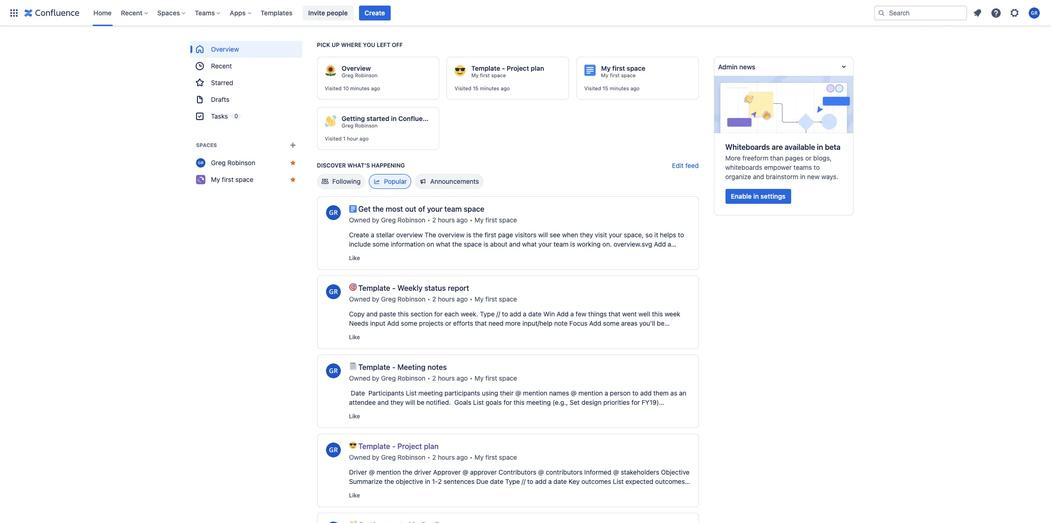 Task type: describe. For each thing, give the bounding box(es) containing it.
discover
[[317, 162, 346, 169]]

the down "expected"
[[639, 487, 648, 495]]

and left makes
[[510, 250, 521, 258]]

statement
[[470, 487, 501, 495]]

0 horizontal spatial meeting
[[419, 389, 443, 397]]

freeform
[[743, 154, 769, 162]]

an
[[679, 389, 687, 397]]

minutes for -
[[480, 85, 499, 91]]

2 items from the left
[[671, 408, 688, 416]]

0 vertical spatial it
[[655, 231, 659, 239]]

visited for overview
[[325, 85, 342, 91]]

visual
[[469, 250, 487, 258]]

admin news button
[[714, 57, 853, 76]]

2 15 from the left
[[603, 85, 608, 91]]

template for template - project plan
[[359, 443, 390, 451]]

1 items from the left
[[619, 408, 636, 416]]

driving
[[368, 497, 389, 505]]

people
[[327, 9, 348, 17]]

the right get
[[373, 205, 384, 213]]

@ up the "problem"
[[538, 469, 544, 477]]

banner containing home
[[0, 0, 1052, 26]]

paste
[[380, 310, 396, 318]]

robinson inside getting started in confluence greg robinson
[[355, 123, 378, 129]]

new
[[808, 173, 820, 181]]

add up note
[[557, 310, 569, 318]]

0 horizontal spatial week
[[401, 329, 416, 337]]

the down helps
[[659, 250, 669, 258]]

notification icon image
[[972, 7, 984, 18]]

left
[[377, 41, 391, 48]]

that's
[[349, 497, 366, 505]]

off
[[392, 41, 403, 48]]

• down the get the most out of your team space link
[[428, 216, 431, 224]]

and down the page at the left top of page
[[509, 240, 521, 248]]

pick up where you left off
[[317, 41, 403, 48]]

w
[[405, 497, 410, 505]]

than
[[770, 154, 784, 162]]

to right "person"
[[633, 389, 639, 397]]

@ up summarize at the bottom left
[[369, 469, 375, 477]]

first inside create a stellar overview the overview is the first page visitors will see when they visit your space, so it helps to include some information on what the space is about and what your team is working on. overview.svg add a header image. this gives your overview visual appeal and makes it welcoming for visitors. explain what the space is for. start
[[485, 231, 497, 239]]

date  participants list meeting participants using their @ mention names @ mention a person to add them as an attendee and they will be notified.  goals list goals for this meeting (e.g., set design priorities for fy19) discussion topics time item presenter notes add notes for each discussion topic  action items add action items to close the loo
[[349, 389, 688, 425]]

like for template - project plan
[[349, 492, 360, 499]]

your right of
[[427, 205, 443, 213]]

teams button
[[192, 5, 224, 20]]

status
[[413, 487, 432, 495]]

include
[[349, 240, 371, 248]]

template - weekly status report
[[359, 284, 469, 293]]

0 horizontal spatial or
[[445, 320, 452, 328]]

goals
[[486, 399, 502, 407]]

admin
[[718, 63, 738, 71]]

objective
[[661, 469, 690, 477]]

greg robinson image
[[326, 285, 341, 300]]

0 horizontal spatial focus
[[426, 329, 444, 337]]

:sunglasses: image
[[349, 442, 357, 450]]

1 vertical spatial meeting
[[527, 399, 551, 407]]

success
[[362, 487, 387, 495]]

space inside the get the most out of your team space link
[[464, 205, 485, 213]]

for.
[[356, 259, 366, 267]]

1 15 from the left
[[473, 85, 479, 91]]

for left fy19)
[[632, 399, 640, 407]]

a inside the date  participants list meeting participants using their @ mention names @ mention a person to add them as an attendee and they will be notified.  goals list goals for this meeting (e.g., set design priorities for fy19) discussion topics time item presenter notes add notes for each discussion topic  action items add action items to close the loo
[[605, 389, 608, 397]]

edit feed button
[[672, 161, 699, 171]]

owned by greg robinson • 2 hours ago • my first space for status
[[349, 295, 517, 303]]

feelings
[[557, 329, 580, 337]]

by for template - meeting notes
[[372, 375, 380, 383]]

owned for template - meeting notes
[[349, 375, 370, 383]]

overview up information
[[396, 231, 423, 239]]

@ up sentences
[[463, 469, 469, 477]]

the left the "problem"
[[531, 487, 541, 495]]

its
[[582, 487, 589, 495]]

@ up set
[[571, 389, 577, 397]]

spaces inside spaces popup button
[[157, 9, 180, 17]]

add up next on the bottom left of the page
[[387, 320, 399, 328]]

like for template - weekly status report
[[349, 334, 360, 341]]

owned by greg robinson • 2 hours ago • my first space for out
[[349, 216, 517, 224]]

- for template - project plan
[[392, 443, 396, 451]]

this left past
[[601, 329, 612, 337]]

notes inside the date  participants list meeting participants using their @ mention names @ mention a person to add them as an attendee and they will be notified.  goals list goals for this meeting (e.g., set design priorities for fy19) discussion topics time item presenter notes add notes for each discussion topic  action items add action items to close the loo
[[468, 408, 486, 416]]

the up the 'metrics' at the bottom
[[384, 478, 394, 486]]

driver
[[349, 469, 367, 477]]

copy
[[349, 310, 365, 318]]

fy19)
[[642, 399, 659, 407]]

following button
[[317, 174, 365, 189]]

recent inside popup button
[[121, 9, 142, 17]]

2 outcomes from the left
[[655, 478, 685, 486]]

went
[[623, 310, 637, 318]]

and down "key"
[[569, 487, 580, 495]]

0 horizontal spatial what
[[436, 240, 451, 248]]

in inside getting started in confluence greg robinson
[[391, 115, 397, 123]]

of
[[418, 205, 425, 213]]

0 horizontal spatial date
[[490, 478, 504, 486]]

for inside create a stellar overview the overview is the first page visitors will see when they visit your space, so it helps to include some information on what the space is about and what your team is working on. overview.svg add a header image. this gives your overview visual appeal and makes it welcoming for visitors. explain what the space is for. start
[[584, 250, 592, 258]]

plan for template - project plan
[[424, 443, 439, 451]]

greg inside the overview greg robinson
[[342, 72, 354, 78]]

like button for template - project plan
[[349, 492, 360, 500]]

@ right their
[[516, 389, 522, 397]]

need
[[489, 320, 504, 328]]

invite
[[308, 9, 325, 17]]

to inside create a stellar overview the overview is the first page visitors will see when they visit your space, so it helps to include some information on what the space is about and what your team is working on. overview.svg add a header image. this gives your overview visual appeal and makes it welcoming for visitors. explain what the space is for. start
[[678, 231, 684, 239]]

visitors
[[515, 231, 537, 239]]

2 horizontal spatial mention
[[579, 389, 603, 397]]

hours for out
[[438, 216, 455, 224]]

mention inside the driver @ mention the driver approver @ approver contributors @ contributors informed @ stakeholders objective summarize the objective in 1-2 sentences due date type // to add a date key outcomes list expected outcomes and success metrics status / /  problem statement describe the problem and its impact. include the hypothesis that's driving your w
[[377, 469, 401, 477]]

the up report
[[452, 240, 462, 248]]

a left stellar on the left top
[[371, 231, 374, 239]]

for down their
[[504, 399, 512, 407]]

announcements
[[430, 178, 479, 185]]

my inside template - project plan my first space
[[472, 72, 479, 78]]

brainstorm
[[766, 173, 799, 181]]

owned by greg robinson • 2 hours ago • my first space for plan
[[349, 454, 517, 462]]

:dart: image
[[349, 284, 357, 291]]

1 horizontal spatial focus
[[570, 320, 588, 328]]

• down status
[[428, 295, 431, 303]]

explain
[[619, 250, 641, 258]]

out
[[405, 205, 417, 213]]

1 horizontal spatial mention
[[523, 389, 548, 397]]

focusing
[[349, 329, 375, 337]]

to inside the driver @ mention the driver approver @ approver contributors @ contributors informed @ stakeholders objective summarize the objective in 1-2 sentences due date type // to add a date key outcomes list expected outcomes and success metrics status / /  problem statement describe the problem and its impact. include the hypothesis that's driving your w
[[527, 478, 534, 486]]

create a stellar overview the overview is the first page visitors will see when they visit your space, so it helps to include some information on what the space is about and what your team is working on. overview.svg add a header image. this gives your overview visual appeal and makes it welcoming for visitors. explain what the space is for. start
[[349, 231, 688, 267]]

project for template - project plan
[[398, 443, 422, 451]]

some inside create a stellar overview the overview is the first page visitors will see when they visit your space, so it helps to include some information on what the space is about and what your team is working on. overview.svg add a header image. this gives your overview visual appeal and makes it welcoming for visitors. explain what the space is for. start
[[373, 240, 389, 248]]

1 horizontal spatial some
[[401, 320, 417, 328]]

greg inside getting started in confluence greg robinson
[[342, 123, 354, 129]]

2 horizontal spatial what
[[643, 250, 657, 258]]

templates link
[[258, 5, 295, 20]]

the
[[425, 231, 436, 239]]

about inside create a stellar overview the overview is the first page visitors will see when they visit your space, so it helps to include some information on what the space is about and what your team is working on. overview.svg add a header image. this gives your overview visual appeal and makes it welcoming for visitors. explain what the space is for. start
[[490, 240, 508, 248]]

projects
[[419, 320, 444, 328]]

by for get the most out of your team space
[[372, 216, 380, 224]]

1 horizontal spatial list
[[473, 399, 484, 407]]

next
[[386, 329, 399, 337]]

notes inside the date  participants list meeting participants using their @ mention names @ mention a person to add them as an attendee and they will be notified.  goals list goals for this meeting (e.g., set design priorities for fy19) discussion topics time item presenter notes add notes for each discussion topic  action items add action items to close the loo
[[501, 408, 518, 416]]

feed
[[686, 162, 699, 170]]

enable in settings
[[731, 192, 786, 200]]

- for template - weekly status report
[[392, 284, 396, 293]]

hours for notes
[[438, 375, 455, 383]]

discussion
[[351, 408, 384, 416]]

first inside template - project plan my first space
[[480, 72, 490, 78]]

0 horizontal spatial list
[[406, 389, 417, 397]]

this right the paste
[[398, 310, 409, 318]]

• up driver
[[428, 454, 431, 462]]

problem
[[542, 487, 567, 495]]

helps
[[660, 231, 677, 239]]

more
[[505, 320, 521, 328]]

home link
[[91, 5, 114, 20]]

action
[[651, 408, 670, 416]]

0 horizontal spatial any
[[380, 338, 391, 346]]

1
[[343, 136, 346, 142]]

a inside the driver @ mention the driver approver @ approver contributors @ contributors informed @ stakeholders objective summarize the objective in 1-2 sentences due date type // to add a date key outcomes list expected outcomes and success metrics status / /  problem statement describe the problem and its impact. include the hypothesis that's driving your w
[[548, 478, 552, 486]]

key
[[393, 338, 403, 346]]

date
[[351, 389, 365, 397]]

names
[[549, 389, 569, 397]]

(e.g.,
[[553, 399, 568, 407]]

create for create a stellar overview the overview is the first page visitors will see when they visit your space, so it helps to include some information on what the space is about and what your team is working on. overview.svg add a header image. this gives your overview visual appeal and makes it welcoming for visitors. explain what the space is for. start
[[349, 231, 369, 239]]

or inside whiteboards are available in beta more freeform than pages or blogs, whiteboards empower teams to organize and brainstorm in new ways.
[[806, 154, 812, 162]]

add down goals
[[487, 408, 499, 416]]

contributors
[[499, 469, 537, 477]]

visited 10 minutes ago
[[325, 85, 380, 91]]

greg robinson image for template - meeting notes
[[326, 364, 341, 379]]

information
[[391, 240, 425, 248]]

presenter
[[437, 408, 466, 416]]

for inside copy and paste this section for each week. type // to add a date win add a few things that went well this week needs input add some projects or efforts that need more input/help note focus add some areas you'll be focusing on next week \n focus \n notes enter any other thoughts or feelings about this past week important links add any key links tha
[[434, 310, 443, 318]]

hours for status
[[438, 295, 455, 303]]

on inside copy and paste this section for each week. type // to add a date win add a few things that went well this week needs input add some projects or efforts that need more input/help note focus add some areas you'll be focusing on next week \n focus \n notes enter any other thoughts or feelings about this past week important links add any key links tha
[[377, 329, 384, 337]]

0 horizontal spatial team
[[445, 205, 462, 213]]

to left close
[[349, 417, 355, 425]]

greg robinson image for get the most out of your team space
[[326, 205, 341, 220]]

2 for plan
[[432, 454, 436, 462]]

template for template - project plan my first space
[[472, 64, 501, 72]]

invite people
[[308, 9, 348, 17]]

will inside create a stellar overview the overview is the first page visitors will see when they visit your space, so it helps to include some information on what the space is about and what your team is working on. overview.svg add a header image. this gives your overview visual appeal and makes it welcoming for visitors. explain what the space is for. start
[[538, 231, 548, 239]]

overview link
[[190, 41, 302, 58]]

a left the few
[[571, 310, 574, 318]]

like button for template - weekly status report
[[349, 334, 360, 342]]

visit
[[595, 231, 607, 239]]

apps
[[230, 9, 246, 17]]

whiteboards
[[726, 163, 763, 171]]

in down teams
[[801, 173, 806, 181]]

close
[[357, 417, 373, 425]]

your profile and preferences image
[[1029, 7, 1040, 18]]

metrics
[[388, 487, 411, 495]]

item
[[422, 408, 435, 416]]

2 visited 15 minutes ago from the left
[[585, 85, 640, 91]]

settings
[[761, 192, 786, 200]]

• up week.
[[470, 295, 473, 303]]

add down things
[[590, 320, 602, 328]]

type inside the driver @ mention the driver approver @ approver contributors @ contributors informed @ stakeholders objective summarize the objective in 1-2 sentences due date type // to add a date key outcomes list expected outcomes and success metrics status / /  problem statement describe the problem and its impact. include the hypothesis that's driving your w
[[505, 478, 520, 486]]

:notepad_spiral: image
[[349, 363, 357, 370]]

global element
[[6, 0, 873, 26]]

in inside the driver @ mention the driver approver @ approver contributors @ contributors informed @ stakeholders objective summarize the objective in 1-2 sentences due date type // to add a date key outcomes list expected outcomes and success metrics status / /  problem statement describe the problem and its impact. include the hypothesis that's driving your w
[[425, 478, 430, 486]]

1 horizontal spatial any
[[490, 329, 501, 337]]

your inside the driver @ mention the driver approver @ approver contributors @ contributors informed @ stakeholders objective summarize the objective in 1-2 sentences due date type // to add a date key outcomes list expected outcomes and success metrics status / /  problem statement describe the problem and its impact. include the hypothesis that's driving your w
[[390, 497, 404, 505]]

more
[[726, 154, 741, 162]]

teams
[[794, 163, 812, 171]]

1 horizontal spatial week
[[629, 329, 644, 337]]

set
[[570, 399, 580, 407]]

organize
[[726, 173, 751, 181]]

whiteboards
[[726, 143, 770, 151]]

date inside copy and paste this section for each week. type // to add a date win add a few things that went well this week needs input add some projects or efforts that need more input/help note focus add some areas you'll be focusing on next week \n focus \n notes enter any other thoughts or feelings about this past week important links add any key links tha
[[528, 310, 542, 318]]

stellar
[[376, 231, 395, 239]]

1 vertical spatial recent
[[211, 62, 232, 70]]

meeting
[[398, 363, 426, 372]]

time
[[405, 408, 420, 416]]

the inside the date  participants list meeting participants using their @ mention names @ mention a person to add them as an attendee and they will be notified.  goals list goals for this meeting (e.g., set design priorities for fy19) discussion topics time item presenter notes add notes for each discussion topic  action items add action items to close the loo
[[375, 417, 384, 425]]

by for template - weekly status report
[[372, 295, 380, 303]]

0 vertical spatial notes
[[428, 363, 447, 372]]

1 visited 15 minutes ago from the left
[[455, 85, 510, 91]]

the up objective
[[403, 469, 413, 477]]

each inside copy and paste this section for each week. type // to add a date win add a few things that went well this week needs input add some projects or efforts that need more input/help note focus add some areas you'll be focusing on next week \n focus \n notes enter any other thoughts or feelings about this past week important links add any key links tha
[[445, 310, 459, 318]]

so
[[646, 231, 653, 239]]

Search field
[[874, 5, 968, 20]]

appswitcher icon image
[[8, 7, 20, 18]]

0 vertical spatial that
[[609, 310, 621, 318]]

like for template - meeting notes
[[349, 413, 360, 420]]

team inside create a stellar overview the overview is the first page visitors will see when they visit your space, so it helps to include some information on what the space is about and what your team is working on. overview.svg add a header image. this gives your overview visual appeal and makes it welcoming for visitors. explain what the space is for. start
[[554, 240, 569, 248]]

available
[[785, 143, 816, 151]]



Task type: locate. For each thing, give the bounding box(es) containing it.
a up input/help
[[523, 310, 527, 318]]

owned down :notepad_spiral: icon
[[349, 375, 370, 383]]

focus down the few
[[570, 320, 588, 328]]

4 like from the top
[[349, 492, 360, 499]]

2 for out
[[432, 216, 436, 224]]

1 vertical spatial overview
[[342, 64, 371, 72]]

2 for notes
[[432, 375, 436, 383]]

create link
[[359, 5, 391, 20]]

1 horizontal spatial 15
[[603, 85, 608, 91]]

tasks
[[211, 112, 228, 120]]

see
[[550, 231, 561, 239]]

1 vertical spatial it
[[544, 250, 548, 258]]

1 horizontal spatial items
[[671, 408, 688, 416]]

- inside template - project plan link
[[392, 443, 396, 451]]

your up on.
[[609, 231, 622, 239]]

teams
[[195, 9, 215, 17]]

1 outcomes from the left
[[582, 478, 611, 486]]

// up need
[[497, 310, 500, 318]]

invite people button
[[303, 5, 353, 20]]

on inside create a stellar overview the overview is the first page visitors will see when they visit your space, so it helps to include some information on what the space is about and what your team is working on. overview.svg add a header image. this gives your overview visual appeal and makes it welcoming for visitors. explain what the space is for. start
[[427, 240, 434, 248]]

0 horizontal spatial overview
[[211, 45, 239, 53]]

0 horizontal spatial minutes
[[350, 85, 370, 91]]

about down things
[[582, 329, 599, 337]]

1 horizontal spatial //
[[522, 478, 526, 486]]

that up enter
[[475, 320, 487, 328]]

0 horizontal spatial items
[[619, 408, 636, 416]]

items
[[619, 408, 636, 416], [671, 408, 688, 416]]

0 vertical spatial plan
[[531, 64, 544, 72]]

recent button
[[118, 5, 152, 20]]

report
[[448, 284, 469, 293]]

help icon image
[[991, 7, 1002, 18]]

space inside template - project plan my first space
[[492, 72, 506, 78]]

15
[[473, 85, 479, 91], [603, 85, 608, 91]]

0 horizontal spatial notes
[[428, 363, 447, 372]]

0 horizontal spatial some
[[373, 240, 389, 248]]

like down attendee
[[349, 413, 360, 420]]

owned down get
[[349, 216, 370, 224]]

4 owned by greg robinson • 2 hours ago • my first space from the top
[[349, 454, 517, 462]]

create for create
[[365, 9, 385, 17]]

0 vertical spatial //
[[497, 310, 500, 318]]

robinson inside the overview greg robinson
[[355, 72, 378, 78]]

owned for get the most out of your team space
[[349, 216, 370, 224]]

1 horizontal spatial \n
[[445, 329, 451, 337]]

outcomes down informed
[[582, 478, 611, 486]]

any
[[490, 329, 501, 337], [380, 338, 391, 346]]

be up important
[[657, 320, 665, 328]]

greg robinson image left get
[[326, 205, 341, 220]]

1 vertical spatial notes
[[468, 408, 486, 416]]

10
[[343, 85, 349, 91]]

1 \n from the left
[[418, 329, 424, 337]]

1 like from the top
[[349, 255, 360, 262]]

each left discussion at the right of the page
[[530, 408, 544, 416]]

1 horizontal spatial /
[[437, 487, 439, 495]]

your down the see
[[539, 240, 552, 248]]

2 hours ago button for out
[[432, 216, 468, 225]]

meeting left '(e.g.,'
[[527, 399, 551, 407]]

3 by from the top
[[372, 375, 380, 383]]

0 vertical spatial be
[[657, 320, 665, 328]]

they inside the date  participants list meeting participants using their @ mention names @ mention a person to add them as an attendee and they will be notified.  goals list goals for this meeting (e.g., set design priorities for fy19) discussion topics time item presenter notes add notes for each discussion topic  action items add action items to close the loo
[[391, 399, 404, 407]]

1 vertical spatial team
[[554, 240, 569, 248]]

• up approver
[[470, 454, 473, 462]]

project
[[507, 64, 529, 72], [398, 443, 422, 451]]

approver
[[433, 469, 461, 477]]

1 horizontal spatial each
[[530, 408, 544, 416]]

and up that's
[[349, 487, 360, 495]]

:wave: image
[[325, 116, 336, 127], [349, 521, 357, 524], [349, 521, 357, 524]]

weekly
[[398, 284, 423, 293]]

3 hours from the top
[[438, 375, 455, 383]]

starred link
[[190, 75, 302, 91]]

2 owned by greg robinson • 2 hours ago • my first space from the top
[[349, 295, 517, 303]]

be up item
[[417, 399, 425, 407]]

add up fy19)
[[640, 389, 652, 397]]

3 owned by greg robinson • 2 hours ago • my first space from the top
[[349, 375, 517, 383]]

whiteboards are available in beta more freeform than pages or blogs, whiteboards empower teams to organize and brainstorm in new ways.
[[726, 143, 841, 181]]

is
[[467, 231, 471, 239], [484, 240, 489, 248], [571, 240, 575, 248], [349, 259, 354, 267]]

and inside copy and paste this section for each week. type // to add a date win add a few things that went well this week needs input add some projects or efforts that need more input/help note focus add some areas you'll be focusing on next week \n focus \n notes enter any other thoughts or feelings about this past week important links add any key links tha
[[367, 310, 378, 318]]

1 vertical spatial greg robinson image
[[326, 364, 341, 379]]

create
[[365, 9, 385, 17], [349, 231, 369, 239]]

up
[[332, 41, 340, 48]]

overview for overview
[[211, 45, 239, 53]]

getting started in confluence greg robinson
[[342, 115, 434, 129]]

items down priorities
[[619, 408, 636, 416]]

and up input
[[367, 310, 378, 318]]

team up welcoming
[[554, 240, 569, 248]]

4 owned from the top
[[349, 454, 370, 462]]

visited for template - project plan
[[455, 85, 472, 91]]

week up links
[[401, 329, 416, 337]]

overview inside the overview greg robinson
[[342, 64, 371, 72]]

this
[[394, 250, 407, 258]]

spaces right recent popup button
[[157, 9, 180, 17]]

0 horizontal spatial //
[[497, 310, 500, 318]]

- inside template - meeting notes link
[[392, 363, 396, 372]]

1 hours from the top
[[438, 216, 455, 224]]

create up include at the left of the page
[[349, 231, 369, 239]]

2 greg robinson image from the top
[[326, 364, 341, 379]]

driver @ mention the driver approver @ approver contributors @ contributors informed @ stakeholders objective summarize the objective in 1-2 sentences due date type // to add a date key outcomes list expected outcomes and success metrics status / /  problem statement describe the problem and its impact. include the hypothesis that's driving your w
[[349, 469, 690, 505]]

mention left the names on the bottom
[[523, 389, 548, 397]]

1 minutes from the left
[[350, 85, 370, 91]]

0 vertical spatial recent
[[121, 9, 142, 17]]

type inside copy and paste this section for each week. type // to add a date win add a few things that went well this week needs input add some projects or efforts that need more input/help note focus add some areas you'll be focusing on next week \n focus \n notes enter any other thoughts or feelings about this past week important links add any key links tha
[[480, 310, 495, 318]]

// inside the driver @ mention the driver approver @ approver contributors @ contributors informed @ stakeholders objective summarize the objective in 1-2 sentences due date type // to add a date key outcomes list expected outcomes and success metrics status / /  problem statement describe the problem and its impact. include the hypothesis that's driving your w
[[522, 478, 526, 486]]

1 horizontal spatial meeting
[[527, 399, 551, 407]]

2 \n from the left
[[445, 329, 451, 337]]

2 horizontal spatial some
[[603, 320, 620, 328]]

0 vertical spatial on
[[427, 240, 434, 248]]

owned by greg robinson • 2 hours ago • my first space
[[349, 216, 517, 224], [349, 295, 517, 303], [349, 375, 517, 383], [349, 454, 517, 462]]

minutes for greg
[[350, 85, 370, 91]]

-
[[502, 64, 505, 72], [392, 284, 396, 293], [392, 363, 396, 372], [392, 443, 396, 451]]

hours for plan
[[438, 454, 455, 462]]

:notepad_spiral: image
[[349, 363, 357, 370]]

will inside the date  participants list meeting participants using their @ mention names @ mention a person to add them as an attendee and they will be notified.  goals list goals for this meeting (e.g., set design priorities for fy19) discussion topics time item presenter notes add notes for each discussion topic  action items add action items to close the loo
[[406, 399, 415, 407]]

2 owned from the top
[[349, 295, 370, 303]]

owned for template - project plan
[[349, 454, 370, 462]]

your down the 'metrics' at the bottom
[[390, 497, 404, 505]]

in left 1-
[[425, 478, 430, 486]]

confluence image
[[24, 7, 79, 18], [24, 7, 79, 18]]

:sunflower: image
[[325, 65, 336, 76], [325, 65, 336, 76]]

about
[[490, 240, 508, 248], [582, 329, 599, 337]]

hours down the get the most out of your team space link
[[438, 216, 455, 224]]

1 vertical spatial notes
[[501, 408, 518, 416]]

4 by from the top
[[372, 454, 380, 462]]

0
[[234, 113, 238, 120]]

create inside create a stellar overview the overview is the first page visitors will see when they visit your space, so it helps to include some information on what the space is about and what your team is working on. overview.svg add a header image. this gives your overview visual appeal and makes it welcoming for visitors. explain what the space is for. start
[[349, 231, 369, 239]]

like button for template - meeting notes
[[349, 413, 360, 421]]

1 vertical spatial list
[[473, 399, 484, 407]]

1 vertical spatial will
[[406, 399, 415, 407]]

1 vertical spatial that
[[475, 320, 487, 328]]

2 hours ago button for status
[[432, 295, 468, 304]]

3 greg robinson image from the top
[[326, 443, 341, 458]]

1 vertical spatial //
[[522, 478, 526, 486]]

4 hours from the top
[[438, 454, 455, 462]]

owned
[[349, 216, 370, 224], [349, 295, 370, 303], [349, 375, 370, 383], [349, 454, 370, 462]]

and
[[753, 173, 764, 181], [509, 240, 521, 248], [510, 250, 521, 258], [367, 310, 378, 318], [378, 399, 389, 407], [349, 487, 360, 495], [569, 487, 580, 495]]

due
[[476, 478, 489, 486]]

0 vertical spatial any
[[490, 329, 501, 337]]

3 like from the top
[[349, 413, 360, 420]]

template
[[472, 64, 501, 72], [359, 284, 390, 293], [359, 363, 390, 372], [359, 443, 390, 451]]

like for get the most out of your team space
[[349, 255, 360, 262]]

1 vertical spatial type
[[505, 478, 520, 486]]

notes down goals
[[501, 408, 518, 416]]

participants
[[445, 389, 480, 397]]

greg robinson image
[[326, 205, 341, 220], [326, 364, 341, 379], [326, 443, 341, 458]]

0 horizontal spatial 15
[[473, 85, 479, 91]]

owned for template - weekly status report
[[349, 295, 370, 303]]

3 like button from the top
[[349, 413, 360, 421]]

2 vertical spatial or
[[549, 329, 555, 337]]

include
[[615, 487, 637, 495]]

1 horizontal spatial be
[[657, 320, 665, 328]]

week up important
[[665, 310, 681, 318]]

the left the loo
[[375, 417, 384, 425]]

about inside copy and paste this section for each week. type // to add a date win add a few things that went well this week needs input add some projects or efforts that need more input/help note focus add some areas you'll be focusing on next week \n focus \n notes enter any other thoughts or feelings about this past week important links add any key links tha
[[582, 329, 599, 337]]

create a space image
[[287, 140, 298, 151]]

news
[[739, 63, 755, 71]]

4 2 hours ago button from the top
[[432, 453, 468, 463]]

for up projects
[[434, 310, 443, 318]]

and inside whiteboards are available in beta more freeform than pages or blogs, whiteboards empower teams to organize and brainstorm in new ways.
[[753, 173, 764, 181]]

2 hours ago button for notes
[[432, 374, 468, 383]]

1 horizontal spatial date
[[528, 310, 542, 318]]

for
[[584, 250, 592, 258], [434, 310, 443, 318], [504, 399, 512, 407], [632, 399, 640, 407], [520, 408, 528, 416]]

1 horizontal spatial team
[[554, 240, 569, 248]]

3 owned from the top
[[349, 375, 370, 383]]

1 horizontal spatial about
[[582, 329, 599, 337]]

0 vertical spatial meeting
[[419, 389, 443, 397]]

for down working
[[584, 250, 592, 258]]

0 vertical spatial greg robinson image
[[326, 205, 341, 220]]

project inside template - project plan my first space
[[507, 64, 529, 72]]

0 horizontal spatial about
[[490, 240, 508, 248]]

edit feed
[[672, 162, 699, 170]]

getting
[[342, 115, 365, 123]]

2 vertical spatial list
[[613, 478, 624, 486]]

add down helps
[[654, 240, 666, 248]]

1 vertical spatial be
[[417, 399, 425, 407]]

what down the
[[436, 240, 451, 248]]

for left discussion at the right of the page
[[520, 408, 528, 416]]

each inside the date  participants list meeting participants using their @ mention names @ mention a person to add them as an attendee and they will be notified.  goals list goals for this meeting (e.g., set design priorities for fy19) discussion topics time item presenter notes add notes for each discussion topic  action items add action items to close the loo
[[530, 408, 544, 416]]

visited
[[325, 85, 342, 91], [455, 85, 472, 91], [585, 85, 601, 91], [325, 136, 342, 142]]

or down note
[[549, 329, 555, 337]]

that left went
[[609, 310, 621, 318]]

empower
[[764, 163, 792, 171]]

1 vertical spatial plan
[[424, 443, 439, 451]]

add inside the date  participants list meeting participants using their @ mention names @ mention a person to add them as an attendee and they will be notified.  goals list goals for this meeting (e.g., set design priorities for fy19) discussion topics time item presenter notes add notes for each discussion topic  action items add action items to close the loo
[[640, 389, 652, 397]]

1 horizontal spatial what
[[522, 240, 537, 248]]

this
[[398, 310, 409, 318], [652, 310, 663, 318], [601, 329, 612, 337], [514, 399, 525, 407]]

or
[[806, 154, 812, 162], [445, 320, 452, 328], [549, 329, 555, 337]]

visited 15 minutes ago
[[455, 85, 510, 91], [585, 85, 640, 91]]

links
[[349, 338, 365, 346]]

your right 'gives'
[[426, 250, 439, 258]]

add down fy19)
[[637, 408, 649, 416]]

overview left visual
[[441, 250, 468, 258]]

notes right meeting on the bottom of the page
[[428, 363, 447, 372]]

outcomes up hypothesis
[[655, 478, 685, 486]]

1 vertical spatial any
[[380, 338, 391, 346]]

- inside template - weekly status report link
[[392, 284, 396, 293]]

1 owned from the top
[[349, 216, 370, 224]]

type up the describe
[[505, 478, 520, 486]]

a down helps
[[668, 240, 672, 248]]

1-
[[432, 478, 438, 486]]

add down focusing
[[367, 338, 379, 346]]

0 vertical spatial will
[[538, 231, 548, 239]]

2 like button from the top
[[349, 334, 360, 342]]

past
[[614, 329, 627, 337]]

overview up visited 10 minutes ago
[[342, 64, 371, 72]]

@ right informed
[[613, 469, 619, 477]]

recent up 'starred'
[[211, 62, 232, 70]]

@
[[516, 389, 522, 397], [571, 389, 577, 397], [369, 469, 375, 477], [463, 469, 469, 477], [538, 469, 544, 477], [613, 469, 619, 477]]

2
[[432, 216, 436, 224], [432, 295, 436, 303], [432, 375, 436, 383], [432, 454, 436, 462], [438, 478, 442, 486]]

ago
[[371, 85, 380, 91], [501, 85, 510, 91], [631, 85, 640, 91], [360, 136, 369, 142], [457, 216, 468, 224], [457, 295, 468, 303], [457, 375, 468, 383], [457, 454, 468, 462]]

1 greg robinson image from the top
[[326, 205, 341, 220]]

add inside create a stellar overview the overview is the first page visitors will see when they visit your space, so it helps to include some information on what the space is about and what your team is working on. overview.svg add a header image. this gives your overview visual appeal and makes it welcoming for visitors. explain what the space is for. start
[[654, 240, 666, 248]]

the up visual
[[473, 231, 483, 239]]

• up participants
[[470, 375, 473, 383]]

they up working
[[580, 231, 593, 239]]

plan for template - project plan my first space
[[531, 64, 544, 72]]

overview for overview greg robinson
[[342, 64, 371, 72]]

1 by from the top
[[372, 216, 380, 224]]

unstar this space image
[[289, 176, 297, 184]]

get the most out of your team space
[[359, 205, 485, 213]]

design
[[582, 399, 602, 407]]

• up notified.
[[428, 375, 431, 383]]

your
[[427, 205, 443, 213], [609, 231, 622, 239], [539, 240, 552, 248], [426, 250, 439, 258], [390, 497, 404, 505]]

notes inside copy and paste this section for each week. type // to add a date win add a few things that went well this week needs input add some projects or efforts that need more input/help note focus add some areas you'll be focusing on next week \n focus \n notes enter any other thoughts or feelings about this past week important links add any key links tha
[[453, 329, 471, 337]]

2 horizontal spatial or
[[806, 154, 812, 162]]

recent link
[[190, 58, 302, 75]]

date up input/help
[[528, 310, 542, 318]]

2 horizontal spatial add
[[640, 389, 652, 397]]

1 vertical spatial they
[[391, 399, 404, 407]]

1 vertical spatial on
[[377, 329, 384, 337]]

1 vertical spatial focus
[[426, 329, 444, 337]]

0 horizontal spatial will
[[406, 399, 415, 407]]

loo
[[386, 417, 395, 425]]

2 up approver
[[432, 454, 436, 462]]

pick
[[317, 41, 330, 48]]

type up need
[[480, 310, 495, 318]]

meeting up notified.
[[419, 389, 443, 397]]

2 horizontal spatial date
[[554, 478, 567, 486]]

1 vertical spatial each
[[530, 408, 544, 416]]

this right well
[[652, 310, 663, 318]]

0 vertical spatial create
[[365, 9, 385, 17]]

like button down include at the left of the page
[[349, 255, 360, 262]]

1 horizontal spatial they
[[580, 231, 593, 239]]

in
[[391, 115, 397, 123], [817, 143, 824, 151], [801, 173, 806, 181], [754, 192, 759, 200], [425, 478, 430, 486]]

by up attendee
[[372, 375, 380, 383]]

- for template - meeting notes
[[392, 363, 396, 372]]

create inside global element
[[365, 9, 385, 17]]

overview right the
[[438, 231, 465, 239]]

owned by greg robinson • 2 hours ago • my first space down status
[[349, 295, 517, 303]]

add inside copy and paste this section for each week. type // to add a date win add a few things that went well this week needs input add some projects or efforts that need more input/help note focus add some areas you'll be focusing on next week \n focus \n notes enter any other thoughts or feelings about this past week important links add any key links tha
[[510, 310, 521, 318]]

a up the "problem"
[[548, 478, 552, 486]]

add up more
[[510, 310, 521, 318]]

group containing overview
[[190, 41, 302, 125]]

owned by greg robinson • 2 hours ago • my first space up driver
[[349, 454, 517, 462]]

to inside whiteboards are available in beta more freeform than pages or blogs, whiteboards empower teams to organize and brainstorm in new ways.
[[814, 163, 820, 171]]

plan inside template - project plan my first space
[[531, 64, 544, 72]]

2 horizontal spatial minutes
[[610, 85, 629, 91]]

visited for getting started in confluence
[[325, 136, 342, 142]]

1 horizontal spatial on
[[427, 240, 434, 248]]

focus
[[570, 320, 588, 328], [426, 329, 444, 337]]

2 up notified.
[[432, 375, 436, 383]]

notified.
[[426, 399, 451, 407]]

2 2 hours ago button from the top
[[432, 295, 468, 304]]

1 vertical spatial create
[[349, 231, 369, 239]]

1 / from the left
[[434, 487, 436, 495]]

owned by greg robinson • 2 hours ago • my first space for notes
[[349, 375, 517, 383]]

and inside the date  participants list meeting participants using their @ mention names @ mention a person to add them as an attendee and they will be notified.  goals list goals for this meeting (e.g., set design priorities for fy19) discussion topics time item presenter notes add notes for each discussion topic  action items add action items to close the loo
[[378, 399, 389, 407]]

in up blogs,
[[817, 143, 824, 151]]

list inside the driver @ mention the driver approver @ approver contributors @ contributors informed @ stakeholders objective summarize the objective in 1-2 sentences due date type // to add a date key outcomes list expected outcomes and success metrics status / /  problem statement describe the problem and its impact. include the hypothesis that's driving your w
[[613, 478, 624, 486]]

person
[[610, 389, 631, 397]]

1 vertical spatial spaces
[[196, 142, 217, 148]]

1 horizontal spatial outcomes
[[655, 478, 685, 486]]

banner
[[0, 0, 1052, 26]]

/
[[434, 487, 436, 495], [437, 487, 439, 495]]

1 horizontal spatial add
[[535, 478, 547, 486]]

0 vertical spatial overview
[[211, 45, 239, 53]]

1 horizontal spatial notes
[[501, 408, 518, 416]]

each
[[445, 310, 459, 318], [530, 408, 544, 416]]

this right goals
[[514, 399, 525, 407]]

:sunglasses: image
[[455, 65, 466, 76], [455, 65, 466, 76], [349, 442, 357, 450]]

3 2 hours ago button from the top
[[432, 374, 468, 383]]

like button for get the most out of your team space
[[349, 255, 360, 262]]

page
[[498, 231, 513, 239]]

like down include at the left of the page
[[349, 255, 360, 262]]

2 hours ago button for plan
[[432, 453, 468, 463]]

0 vertical spatial list
[[406, 389, 417, 397]]

- for template - project plan my first space
[[502, 64, 505, 72]]

• up visual
[[470, 216, 473, 224]]

be inside the date  participants list meeting participants using their @ mention names @ mention a person to add them as an attendee and they will be notified.  goals list goals for this meeting (e.g., set design priorities for fy19) discussion topics time item presenter notes add notes for each discussion topic  action items add action items to close the loo
[[417, 399, 425, 407]]

2 horizontal spatial week
[[665, 310, 681, 318]]

- inside template - project plan my first space
[[502, 64, 505, 72]]

overview
[[211, 45, 239, 53], [342, 64, 371, 72]]

topics
[[385, 408, 404, 416]]

1 horizontal spatial spaces
[[196, 142, 217, 148]]

0 vertical spatial each
[[445, 310, 459, 318]]

1 horizontal spatial plan
[[531, 64, 544, 72]]

status
[[425, 284, 446, 293]]

informed
[[585, 469, 612, 477]]

:sunglasses: image for visited
[[455, 65, 466, 76]]

template inside template - project plan my first space
[[472, 64, 501, 72]]

0 vertical spatial type
[[480, 310, 495, 318]]

this inside the date  participants list meeting participants using their @ mention names @ mention a person to add them as an attendee and they will be notified.  goals list goals for this meeting (e.g., set design priorities for fy19) discussion topics time item presenter notes add notes for each discussion topic  action items add action items to close the loo
[[514, 399, 525, 407]]

or left efforts
[[445, 320, 452, 328]]

template for template - weekly status report
[[359, 284, 390, 293]]

discussion
[[546, 408, 578, 416]]

owned down :sunglasses: image
[[349, 454, 370, 462]]

:wave: image
[[325, 116, 336, 127]]

header
[[349, 250, 370, 258]]

like button down summarize at the bottom left
[[349, 492, 360, 500]]

0 horizontal spatial spaces
[[157, 9, 180, 17]]

2 inside the driver @ mention the driver approver @ approver contributors @ contributors informed @ stakeholders objective summarize the objective in 1-2 sentences due date type // to add a date key outcomes list expected outcomes and success metrics status / /  problem statement describe the problem and its impact. include the hypothesis that's driving your w
[[438, 478, 442, 486]]

// inside copy and paste this section for each week. type // to add a date win add a few things that went well this week needs input add some projects or efforts that need more input/help note focus add some areas you'll be focusing on next week \n focus \n notes enter any other thoughts or feelings about this past week important links add any key links tha
[[497, 310, 500, 318]]

list up time
[[406, 389, 417, 397]]

2 vertical spatial greg robinson image
[[326, 443, 341, 458]]

by for template - project plan
[[372, 454, 380, 462]]

1 owned by greg robinson • 2 hours ago • my first space from the top
[[349, 216, 517, 224]]

1 horizontal spatial minutes
[[480, 85, 499, 91]]

0 horizontal spatial visited 15 minutes ago
[[455, 85, 510, 91]]

template for template - meeting notes
[[359, 363, 390, 372]]

notes
[[428, 363, 447, 372], [501, 408, 518, 416]]

1 2 hours ago button from the top
[[432, 216, 468, 225]]

add inside the driver @ mention the driver approver @ approver contributors @ contributors informed @ stakeholders objective summarize the objective in 1-2 sentences due date type // to add a date key outcomes list expected outcomes and success metrics status / /  problem statement describe the problem and its impact. include the hypothesis that's driving your w
[[535, 478, 547, 486]]

templates
[[261, 9, 293, 17]]

0 horizontal spatial plan
[[424, 443, 439, 451]]

1 horizontal spatial will
[[538, 231, 548, 239]]

search image
[[878, 9, 886, 17]]

they inside create a stellar overview the overview is the first page visitors will see when they visit your space, so it helps to include some information on what the space is about and what your team is working on. overview.svg add a header image. this gives your overview visual appeal and makes it welcoming for visitors. explain what the space is for. start
[[580, 231, 593, 239]]

greg robinson image for template - project plan
[[326, 443, 341, 458]]

2 hours from the top
[[438, 295, 455, 303]]

recent right home
[[121, 9, 142, 17]]

0 horizontal spatial type
[[480, 310, 495, 318]]

0 horizontal spatial \n
[[418, 329, 424, 337]]

0 vertical spatial add
[[510, 310, 521, 318]]

1 horizontal spatial that
[[609, 310, 621, 318]]

2 minutes from the left
[[480, 85, 499, 91]]

spaces
[[157, 9, 180, 17], [196, 142, 217, 148]]

template - meeting notes
[[359, 363, 447, 372]]

3 minutes from the left
[[610, 85, 629, 91]]

0 vertical spatial or
[[806, 154, 812, 162]]

in right enable
[[754, 192, 759, 200]]

settings icon image
[[1010, 7, 1021, 18]]

greg robinson image left :notepad_spiral: icon
[[326, 364, 341, 379]]

0 horizontal spatial each
[[445, 310, 459, 318]]

2 for status
[[432, 295, 436, 303]]

0 vertical spatial focus
[[570, 320, 588, 328]]

week.
[[461, 310, 478, 318]]

what's
[[348, 162, 370, 169]]

4 like button from the top
[[349, 492, 360, 500]]

will
[[538, 231, 548, 239], [406, 399, 415, 407]]

2 / from the left
[[437, 487, 439, 495]]

:dart: image
[[349, 284, 357, 291]]

2 hours ago button up the
[[432, 216, 468, 225]]

project for template - project plan my first space
[[507, 64, 529, 72]]

2 down status
[[432, 295, 436, 303]]

or up teams
[[806, 154, 812, 162]]

2 by from the top
[[372, 295, 380, 303]]

0 vertical spatial team
[[445, 205, 462, 213]]

blogs,
[[814, 154, 832, 162]]

owned down :dart: image
[[349, 295, 370, 303]]

their
[[500, 389, 514, 397]]

\n up the tha
[[418, 329, 424, 337]]

you'll
[[640, 320, 655, 328]]

// down contributors
[[522, 478, 526, 486]]

0 horizontal spatial project
[[398, 443, 422, 451]]

notes down 'using'
[[468, 408, 486, 416]]

to inside copy and paste this section for each week. type // to add a date win add a few things that went well this week needs input add some projects or efforts that need more input/help note focus add some areas you'll be focusing on next week \n focus \n notes enter any other thoughts or feelings about this past week important links add any key links tha
[[502, 310, 508, 318]]

other
[[502, 329, 518, 337]]

1 like button from the top
[[349, 255, 360, 262]]

1 horizontal spatial overview
[[342, 64, 371, 72]]

be inside copy and paste this section for each week. type // to add a date win add a few things that went well this week needs input add some projects or efforts that need more input/help note focus add some areas you'll be focusing on next week \n focus \n notes enter any other thoughts or feelings about this past week important links add any key links tha
[[657, 320, 665, 328]]

1 horizontal spatial or
[[549, 329, 555, 337]]

template - weekly status report link
[[359, 284, 471, 293]]

unstar this space image
[[289, 159, 297, 167]]

:sunglasses: image for owned by
[[349, 442, 357, 450]]

template - meeting notes link
[[359, 363, 449, 372]]

to down contributors
[[527, 478, 534, 486]]

2 like from the top
[[349, 334, 360, 341]]

1 horizontal spatial it
[[655, 231, 659, 239]]

group
[[190, 41, 302, 125]]

0 horizontal spatial recent
[[121, 9, 142, 17]]



Task type: vqa. For each thing, say whether or not it's contained in the screenshot.


